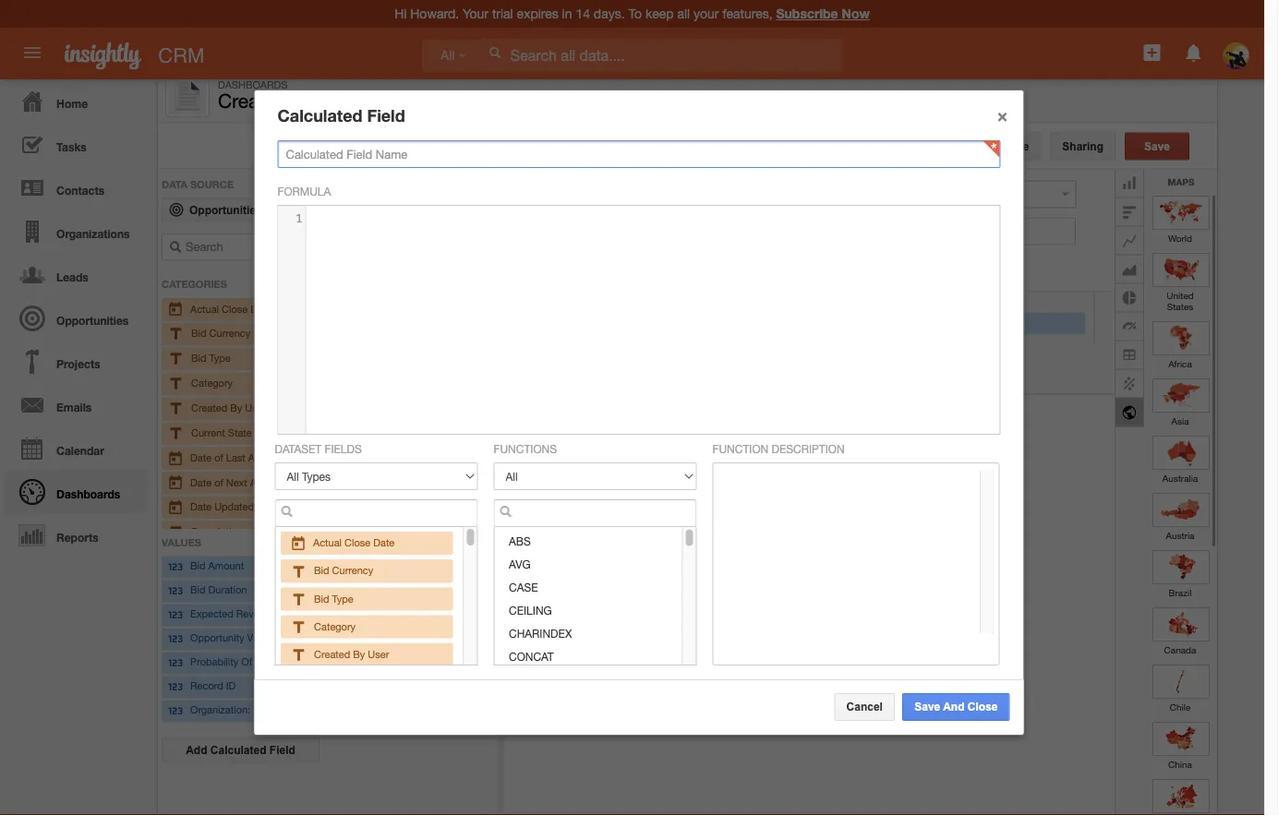 Task type: locate. For each thing, give the bounding box(es) containing it.
0 vertical spatial by
[[230, 402, 242, 414]]

series up reset at the bottom left of the page
[[335, 655, 363, 667]]

bid type inside × dialog
[[314, 593, 353, 605]]

0 horizontal spatial description
[[191, 525, 243, 537]]

search image for dataset fields
[[280, 505, 293, 518]]

by up state
[[230, 402, 242, 414]]

bid currency link up x
[[289, 565, 373, 577]]

None text field
[[275, 500, 478, 527]]

created by user for the bottommost created by user link
[[314, 648, 389, 660]]

2 of from the top
[[214, 476, 223, 488]]

dashboards for dashboards
[[56, 488, 120, 500]]

1 vertical spatial actual
[[313, 537, 341, 549]]

calculated right create
[[277, 105, 362, 125]]

by for the bottommost created by user link
[[353, 648, 365, 660]]

1 horizontal spatial user
[[367, 648, 389, 660]]

x
[[335, 587, 341, 599]]

created by user
[[191, 402, 266, 414], [314, 648, 389, 660]]

navigation containing home
[[0, 79, 148, 557]]

date down chart properties at the bottom of the page
[[373, 537, 394, 549]]

probability
[[190, 656, 238, 668]]

bid amount
[[190, 560, 244, 572]]

1 vertical spatial currency
[[332, 565, 373, 577]]

1 vertical spatial bid currency
[[314, 565, 373, 577]]

1 horizontal spatial bid type
[[314, 593, 353, 605]]

reports
[[56, 531, 98, 544]]

1 vertical spatial dashboards
[[56, 488, 120, 500]]

0 horizontal spatial dashboards
[[56, 488, 120, 500]]

0 vertical spatial bid type link
[[167, 349, 300, 368]]

charindex
[[508, 627, 571, 640]]

0 vertical spatial category
[[191, 377, 233, 389]]

source
[[190, 178, 234, 190]]

save inside 'button'
[[914, 701, 940, 713]]

date for date of next activity
[[190, 476, 212, 488]]

actual inside actual close date link
[[190, 302, 219, 314]]

series for series labels
[[335, 632, 363, 644]]

1 horizontal spatial type
[[332, 593, 353, 605]]

0 horizontal spatial category
[[191, 377, 233, 389]]

1 axis from the top
[[344, 587, 363, 599]]

actual up legend
[[313, 537, 341, 549]]

0 vertical spatial series
[[335, 632, 363, 644]]

user up state
[[245, 402, 266, 414]]

0 vertical spatial field
[[367, 105, 405, 125]]

1 vertical spatial actual close date link
[[289, 537, 394, 549]]

0 vertical spatial created by user
[[191, 402, 266, 414]]

subscribe now link
[[776, 6, 870, 21]]

close right and
[[968, 701, 998, 713]]

series down y axis
[[335, 632, 363, 644]]

1 vertical spatial type
[[332, 593, 353, 605]]

values
[[162, 537, 201, 549]]

field up filters
[[367, 105, 405, 125]]

1 vertical spatial chart
[[377, 680, 403, 692]]

field
[[367, 105, 405, 125], [401, 443, 430, 455], [269, 744, 295, 757]]

created up current
[[191, 402, 227, 414]]

data
[[162, 178, 187, 190]]

1 horizontal spatial created
[[314, 648, 350, 660]]

2 series from the top
[[335, 655, 363, 667]]

0 vertical spatial user
[[245, 402, 266, 414]]

axis for y axis
[[344, 609, 363, 621]]

bid type up y
[[314, 593, 353, 605]]

created by user inside × dialog
[[314, 648, 389, 660]]

of
[[214, 451, 223, 463], [214, 476, 223, 488]]

search image up abs
[[499, 505, 512, 518]]

bid duration link
[[167, 582, 300, 601]]

1 vertical spatial bid type link
[[289, 593, 353, 605]]

0 vertical spatial dashboards
[[218, 78, 288, 90]]

actual close date inside × dialog
[[313, 537, 394, 549]]

abs
[[508, 535, 530, 548]]

category link up state
[[167, 374, 300, 393]]

activity right last
[[248, 451, 281, 463]]

none text field inside × dialog
[[275, 500, 478, 527]]

id down the probability of winning link on the bottom left
[[226, 680, 236, 692]]

actual close date link up legend
[[289, 537, 394, 549]]

opportunities down source
[[189, 204, 262, 216]]

field for add calculated field
[[269, 744, 295, 757]]

record id link
[[167, 678, 300, 697]]

bid type up current
[[191, 352, 231, 364]]

currency
[[209, 327, 250, 339], [332, 565, 373, 577]]

0 vertical spatial opportunities
[[189, 204, 262, 216]]

0 vertical spatial activity
[[248, 451, 281, 463]]

category down x
[[314, 620, 355, 632]]

1 vertical spatial created by user link
[[289, 648, 389, 660]]

0 horizontal spatial type
[[209, 352, 231, 364]]

of for last
[[214, 451, 223, 463]]

type for the bottommost created by user link
[[332, 593, 353, 605]]

date down search text box
[[250, 302, 272, 314]]

chart
[[333, 518, 368, 530], [377, 680, 403, 692]]

date
[[250, 302, 272, 314], [333, 443, 359, 455], [190, 451, 212, 463], [190, 476, 212, 488], [190, 500, 212, 513], [373, 537, 394, 549]]

0 horizontal spatial bid currency
[[191, 327, 250, 339]]

type up current state on the left of page
[[209, 352, 231, 364]]

created by user down series labels
[[314, 648, 389, 660]]

bid currency link inside × dialog
[[289, 565, 373, 577]]

0 horizontal spatial user
[[245, 402, 266, 414]]

0 vertical spatial created
[[191, 402, 227, 414]]

bid type link inside × dialog
[[289, 593, 353, 605]]

type up y
[[332, 593, 353, 605]]

1 horizontal spatial calculated
[[277, 105, 362, 125]]

emails link
[[5, 383, 148, 427]]

date inside date of next activity link
[[190, 476, 212, 488]]

sum(bid amount) link
[[910, 314, 1080, 333]]

bid type link up state
[[167, 349, 300, 368]]

created inside × dialog
[[314, 648, 350, 660]]

0 vertical spatial bid type
[[191, 352, 231, 364]]

created up reset at the bottom left of the page
[[314, 648, 350, 660]]

of left next
[[214, 476, 223, 488]]

0 vertical spatial type
[[209, 352, 231, 364]]

date up date updated
[[190, 476, 212, 488]]

function description
[[712, 442, 845, 455]]

bid currency link down categories
[[167, 324, 300, 344]]

search image for functions
[[499, 505, 512, 518]]

calculated inside × dialog
[[277, 105, 362, 125]]

0 horizontal spatial all
[[364, 680, 375, 692]]

dashboards up reports link
[[56, 488, 120, 500]]

0 vertical spatial calculated
[[277, 105, 362, 125]]

dashboards inside dashboards create card
[[218, 78, 288, 90]]

category link
[[167, 374, 300, 393], [289, 620, 355, 632]]

actual for bid currency link in the group's actual close date link
[[190, 302, 219, 314]]

actual for actual close date link for bid currency link within the × dialog
[[313, 537, 341, 549]]

opportunities link down 'leads' on the left top
[[5, 296, 148, 340]]

0 vertical spatial actual close date link
[[167, 300, 300, 319]]

bid currency link for the bottommost created by user link
[[289, 565, 373, 577]]

0 vertical spatial chart
[[333, 518, 368, 530]]

Enter Chart Title (Required) text field
[[523, 181, 913, 208]]

date left updated
[[190, 500, 212, 513]]

created by user inside group
[[191, 402, 266, 414]]

currency for the bottommost created by user link
[[332, 565, 373, 577]]

1 horizontal spatial category
[[314, 620, 355, 632]]

0 horizontal spatial chart
[[333, 518, 368, 530]]

cancel button
[[834, 693, 895, 721]]

user inside group
[[245, 402, 266, 414]]

series
[[335, 632, 363, 644], [335, 655, 363, 667]]

calendar link
[[5, 427, 148, 470]]

1 horizontal spatial dashboards
[[218, 78, 288, 90]]

Chart Description.... text field
[[523, 217, 1076, 245]]

0 horizontal spatial id
[[226, 680, 236, 692]]

category up current
[[191, 377, 233, 389]]

search image right updated
[[280, 505, 293, 518]]

description down date updated
[[191, 525, 243, 537]]

bid currency for bid type link associated with bid currency link in the group
[[191, 327, 250, 339]]

bid currency link inside group
[[167, 324, 300, 344]]

0 vertical spatial description
[[772, 442, 845, 455]]

date inside date updated link
[[190, 500, 212, 513]]

1 horizontal spatial description
[[772, 442, 845, 455]]

bid type for bid currency link in the group
[[191, 352, 231, 364]]

actual inside × dialog
[[313, 537, 341, 549]]

navigation
[[0, 79, 148, 557]]

category link inside × dialog
[[289, 620, 355, 632]]

actual down categories
[[190, 302, 219, 314]]

and
[[943, 701, 965, 713]]

created by user link down series labels
[[289, 648, 389, 660]]

1 vertical spatial description
[[191, 525, 243, 537]]

0 horizontal spatial currency
[[209, 327, 250, 339]]

bid currency inside × dialog
[[314, 565, 373, 577]]

None text field
[[494, 500, 697, 527]]

currency inside group
[[209, 327, 250, 339]]

1 vertical spatial actual close date
[[313, 537, 394, 549]]

record down record id link
[[253, 704, 286, 716]]

save for save
[[1144, 140, 1170, 152]]

1 vertical spatial bid currency link
[[289, 565, 373, 577]]

1 vertical spatial of
[[214, 476, 223, 488]]

0 vertical spatial actual
[[190, 302, 219, 314]]

expected revenue
[[190, 608, 276, 620]]

date for date of last activity
[[190, 451, 212, 463]]

0 vertical spatial opportunities link
[[162, 198, 320, 222]]

0 vertical spatial bid currency link
[[167, 324, 300, 344]]

by down series labels
[[353, 648, 365, 660]]

of left last
[[214, 451, 223, 463]]

1 vertical spatial created by user
[[314, 648, 389, 660]]

opportunity
[[190, 632, 244, 644]]

1 horizontal spatial currency
[[332, 565, 373, 577]]

record down probability at bottom left
[[190, 680, 223, 692]]

created by user link up state
[[167, 399, 300, 418]]

bid currency link for created by user link to the top
[[167, 324, 300, 344]]

contacts link
[[5, 166, 148, 210]]

chart down colors
[[377, 680, 403, 692]]

1 vertical spatial record
[[253, 704, 286, 716]]

0 horizontal spatial save
[[914, 701, 940, 713]]

created for the bottommost created by user link
[[314, 648, 350, 660]]

series for series colors
[[335, 655, 363, 667]]

1 search image from the left
[[280, 505, 293, 518]]

date updated link
[[167, 498, 300, 517]]

description inside × dialog
[[772, 442, 845, 455]]

bid duration
[[190, 584, 247, 596]]

description inside group
[[191, 525, 243, 537]]

actual close date link down categories
[[167, 300, 300, 319]]

1 horizontal spatial id
[[289, 704, 299, 716]]

date left range at the left bottom of page
[[333, 443, 359, 455]]

bid currency inside group
[[191, 327, 250, 339]]

id down 'winning'
[[289, 704, 299, 716]]

currency inside × dialog
[[332, 565, 373, 577]]

0 horizontal spatial opportunities
[[56, 314, 129, 327]]

1 horizontal spatial chart
[[377, 680, 403, 692]]

opportunity value link
[[167, 630, 300, 649]]

0 vertical spatial bid currency
[[191, 327, 250, 339]]

1
[[296, 213, 302, 225]]

axis right y
[[344, 609, 363, 621]]

horizontal bar image
[[1115, 197, 1144, 226]]

created by user link
[[167, 399, 300, 418], [289, 648, 389, 660]]

field down organization: record id
[[269, 744, 295, 757]]

save up maps
[[1144, 140, 1170, 152]]

leads
[[56, 271, 88, 283]]

opportunities link up search text box
[[162, 198, 320, 222]]

1 vertical spatial all
[[364, 680, 375, 692]]

bid currency up x
[[314, 565, 373, 577]]

colors
[[366, 655, 395, 667]]

save inside button
[[1144, 140, 1170, 152]]

dashboards right card image
[[218, 78, 288, 90]]

1 horizontal spatial actual
[[313, 537, 341, 549]]

close button
[[987, 133, 1041, 160]]

dashboards link
[[5, 470, 148, 513]]

created by user up current state on the left of page
[[191, 402, 266, 414]]

1 vertical spatial created
[[314, 648, 350, 660]]

1 horizontal spatial save
[[1144, 140, 1170, 152]]

united
[[1167, 289, 1194, 300]]

category inside × dialog
[[314, 620, 355, 632]]

× button
[[988, 96, 1017, 133]]

0 vertical spatial axis
[[344, 587, 363, 599]]

field inside × dialog
[[367, 105, 405, 125]]

type inside × dialog
[[332, 593, 353, 605]]

by inside × dialog
[[353, 648, 365, 660]]

bid currency down categories
[[191, 327, 250, 339]]

function
[[712, 442, 768, 455]]

user down labels
[[367, 648, 389, 660]]

bid type link up y
[[289, 593, 353, 605]]

actual close date down categories
[[190, 302, 272, 314]]

bid type inside group
[[191, 352, 231, 364]]

bid type for bid currency link within the × dialog
[[314, 593, 353, 605]]

1 vertical spatial field
[[401, 443, 430, 455]]

save left and
[[914, 701, 940, 713]]

current state link
[[167, 424, 300, 443]]

0 vertical spatial currency
[[209, 327, 250, 339]]

opportunities up projects link
[[56, 314, 129, 327]]

category link down x
[[289, 620, 355, 632]]

range
[[362, 443, 398, 455]]

1 horizontal spatial by
[[353, 648, 365, 660]]

actual close date link for bid currency link within the × dialog
[[289, 537, 394, 549]]

reset all chart properties
[[335, 680, 452, 692]]

type inside group
[[209, 352, 231, 364]]

0 horizontal spatial opportunities link
[[5, 296, 148, 340]]

line image
[[1115, 226, 1144, 254]]

all inside group
[[364, 680, 375, 692]]

2 vertical spatial field
[[269, 744, 295, 757]]

2 search image from the left
[[499, 505, 512, 518]]

actual
[[190, 302, 219, 314], [313, 537, 341, 549]]

created
[[191, 402, 227, 414], [314, 648, 350, 660]]

add
[[186, 744, 207, 757]]

save button
[[1125, 133, 1189, 160]]

search image
[[280, 505, 293, 518], [499, 505, 512, 518]]

date down current
[[190, 451, 212, 463]]

now
[[842, 6, 870, 21]]

data source
[[162, 178, 234, 190]]

2 axis from the top
[[344, 609, 363, 621]]

calculated
[[277, 105, 362, 125], [210, 744, 266, 757]]

0 horizontal spatial by
[[230, 402, 242, 414]]

1 horizontal spatial all
[[440, 48, 455, 63]]

close inside button
[[999, 140, 1029, 152]]

activity
[[248, 451, 281, 463], [250, 476, 283, 488]]

1 vertical spatial bid type
[[314, 593, 353, 605]]

actual close date inside group
[[190, 302, 272, 314]]

0 horizontal spatial created
[[191, 402, 227, 414]]

china
[[1168, 759, 1192, 769]]

1 vertical spatial user
[[367, 648, 389, 660]]

date inside the date of last activity link
[[190, 451, 212, 463]]

y
[[335, 609, 341, 621]]

1 of from the top
[[214, 451, 223, 463]]

1 vertical spatial axis
[[344, 609, 363, 621]]

0 vertical spatial of
[[214, 451, 223, 463]]

description right function
[[772, 442, 845, 455]]

revenue
[[236, 608, 276, 620]]

united states
[[1167, 289, 1194, 311]]

currency down categories
[[209, 327, 250, 339]]

activity right next
[[250, 476, 283, 488]]

by inside group
[[230, 402, 242, 414]]

1 vertical spatial activity
[[250, 476, 283, 488]]

functions
[[494, 442, 557, 455]]

1 horizontal spatial created by user
[[314, 648, 389, 660]]

1 horizontal spatial actual close date
[[313, 537, 394, 549]]

1 horizontal spatial opportunities
[[189, 204, 262, 216]]

calculated down organization: record id link
[[210, 744, 266, 757]]

0 horizontal spatial search image
[[280, 505, 293, 518]]

actual close date up legend
[[313, 537, 394, 549]]

close down categories
[[222, 302, 248, 314]]

close down × "button"
[[999, 140, 1029, 152]]

1 vertical spatial calculated
[[210, 744, 266, 757]]

field right range at the left bottom of page
[[401, 443, 430, 455]]

chart up grid
[[333, 518, 368, 530]]

save for save and close
[[914, 701, 940, 713]]

category link for bid type link within the × dialog
[[289, 620, 355, 632]]

0 horizontal spatial calculated
[[210, 744, 266, 757]]

1 horizontal spatial bid currency
[[314, 565, 373, 577]]

1 vertical spatial by
[[353, 648, 365, 660]]

# number field
[[333, 393, 388, 413]]

1 horizontal spatial record
[[253, 704, 286, 716]]

user inside × dialog
[[367, 648, 389, 660]]

axis right x
[[344, 587, 363, 599]]

1 vertical spatial series
[[335, 655, 363, 667]]

category
[[191, 377, 233, 389], [314, 620, 355, 632]]

category inside group
[[191, 377, 233, 389]]

case
[[508, 581, 537, 594]]

subscribe
[[776, 6, 838, 21]]

of for next
[[214, 476, 223, 488]]

1 vertical spatial save
[[914, 701, 940, 713]]

0 vertical spatial save
[[1144, 140, 1170, 152]]

save and close button
[[902, 693, 1010, 721]]

1 horizontal spatial search image
[[499, 505, 512, 518]]

0 horizontal spatial actual
[[190, 302, 219, 314]]

Search all data.... text field
[[478, 39, 842, 72]]

1 series from the top
[[335, 632, 363, 644]]

currency up x axis
[[332, 565, 373, 577]]

group
[[158, 169, 498, 815]]

type for created by user link to the top
[[209, 352, 231, 364]]

0 horizontal spatial created by user
[[191, 402, 266, 414]]

opportunities link
[[162, 198, 320, 222], [5, 296, 148, 340]]

created inside group
[[191, 402, 227, 414]]

0 vertical spatial category link
[[167, 374, 300, 393]]

1 vertical spatial opportunities link
[[5, 296, 148, 340]]

emails
[[56, 401, 92, 414]]

card image
[[169, 77, 206, 114]]



Task type: describe. For each thing, give the bounding box(es) containing it.
dashboards for dashboards create card
[[218, 78, 288, 90]]

pie & funnel image
[[1115, 283, 1144, 312]]

y axis
[[335, 609, 363, 621]]

organization:
[[190, 704, 250, 716]]

home link
[[5, 79, 148, 123]]

amount)
[[975, 317, 1013, 329]]

date updated
[[190, 500, 254, 513]]

asia
[[1171, 415, 1189, 426]]

tasks link
[[5, 123, 148, 166]]

0 vertical spatial properties
[[371, 518, 436, 530]]

date of next activity
[[190, 476, 283, 488]]

tasks
[[56, 140, 87, 153]]

africa
[[1168, 358, 1192, 368]]

field for date range field
[[401, 443, 430, 455]]

add calculated field
[[186, 744, 295, 757]]

bid currency for bid type link within the × dialog
[[314, 565, 373, 577]]

record id
[[190, 680, 236, 692]]

0 vertical spatial all
[[440, 48, 455, 63]]

create
[[218, 90, 275, 112]]

dashboards create card
[[218, 78, 323, 112]]

date inside × dialog
[[373, 537, 394, 549]]

vertical bar image
[[1115, 169, 1144, 197]]

Search text field
[[162, 233, 320, 261]]

australia
[[1162, 472, 1198, 483]]

created by user for created by user link to the top
[[191, 402, 266, 414]]

1 vertical spatial properties
[[405, 680, 452, 692]]

maps
[[1168, 176, 1194, 187]]

sum(bid
[[933, 317, 972, 329]]

duration
[[208, 584, 247, 596]]

actual close date for the bottommost created by user link
[[313, 537, 394, 549]]

home
[[56, 97, 88, 110]]

1 vertical spatial opportunities
[[56, 314, 129, 327]]

× dialog
[[253, 90, 1027, 736]]

Calculated Field Name text field
[[277, 140, 1001, 168]]

grid lines
[[335, 542, 381, 554]]

brazil
[[1169, 587, 1192, 597]]

category for bid type link associated with bid currency link in the group
[[191, 377, 233, 389]]

0 vertical spatial created by user link
[[167, 399, 300, 418]]

organizations link
[[5, 210, 148, 253]]

dataset
[[275, 442, 322, 455]]

0 horizontal spatial record
[[190, 680, 223, 692]]

calendar
[[56, 444, 104, 457]]

sharing
[[1062, 140, 1103, 152]]

date range field
[[333, 443, 430, 455]]

updated
[[214, 500, 254, 513]]

gauges image
[[1115, 312, 1144, 340]]

current
[[191, 426, 225, 438]]

area image
[[1115, 254, 1144, 283]]

organization: record id link
[[167, 702, 300, 721]]

organizations
[[56, 227, 130, 240]]

activity for date of next activity
[[250, 476, 283, 488]]

value
[[247, 632, 272, 644]]

id inside organization: record id link
[[289, 704, 299, 716]]

projects link
[[5, 340, 148, 383]]

categories
[[162, 278, 227, 290]]

last
[[226, 451, 245, 463]]

bid type link for bid currency link in the group
[[167, 349, 300, 368]]

state
[[228, 426, 252, 438]]

created for created by user link to the top
[[191, 402, 227, 414]]

of
[[241, 656, 252, 668]]

actual close date link for bid currency link in the group
[[167, 300, 300, 319]]

bid type link for bid currency link within the × dialog
[[289, 593, 353, 605]]

user for created by user link to the top
[[245, 402, 266, 414]]

user for the bottommost created by user link
[[367, 648, 389, 660]]

organization: record id
[[190, 704, 299, 716]]

currency for created by user link to the top
[[209, 327, 250, 339]]

chile
[[1170, 701, 1191, 712]]

date of next activity link
[[167, 473, 300, 492]]

reset
[[335, 680, 361, 692]]

lines
[[357, 542, 381, 554]]

world
[[1168, 232, 1192, 243]]

series labels
[[335, 632, 396, 644]]

all link
[[422, 39, 478, 72]]

1 horizontal spatial opportunities link
[[162, 198, 320, 222]]

axis for x axis
[[344, 587, 363, 599]]

expected revenue link
[[167, 606, 300, 625]]

fields
[[325, 442, 362, 455]]

probability of winning link
[[167, 654, 300, 673]]

close inside 'button'
[[968, 701, 998, 713]]

×
[[997, 104, 1008, 126]]

close up legend
[[344, 537, 370, 549]]

table image
[[1115, 340, 1144, 369]]

grid
[[335, 542, 354, 554]]

save and close
[[914, 701, 998, 713]]

calculated field
[[277, 105, 405, 125]]

labels
[[366, 632, 396, 644]]

ceiling
[[508, 604, 551, 617]]

formula
[[277, 185, 331, 198]]

dataset fields
[[275, 442, 362, 455]]

bid amount link
[[167, 558, 300, 577]]

group containing opportunities
[[158, 169, 498, 815]]

sharing link
[[1050, 133, 1115, 160]]

subscribe now
[[776, 6, 870, 21]]

expected
[[190, 608, 233, 620]]

notifications image
[[1183, 42, 1205, 64]]

add calculated field link
[[162, 738, 320, 763]]

opportunities inside group
[[189, 204, 262, 216]]

canada
[[1164, 644, 1196, 655]]

chart properties
[[333, 518, 436, 530]]

projects
[[56, 357, 100, 370]]

legend
[[335, 564, 369, 576]]

crm
[[158, 43, 204, 67]]

date for date range field
[[333, 443, 359, 455]]

sum(bid amount) group
[[504, 169, 1224, 815]]

other image
[[1115, 369, 1144, 398]]

activity for date of last activity
[[248, 451, 281, 463]]

category for bid type link within the × dialog
[[314, 620, 355, 632]]

calculated inside group
[[210, 744, 266, 757]]

opportunity value
[[190, 632, 272, 644]]

actual close date for created by user link to the top
[[190, 302, 272, 314]]

date for date updated
[[190, 500, 212, 513]]

reports link
[[5, 513, 148, 557]]

austria
[[1166, 530, 1195, 540]]

sum(bid amount)
[[933, 317, 1013, 329]]

date of last activity link
[[167, 448, 300, 468]]

contacts
[[56, 184, 104, 197]]

concat
[[508, 650, 553, 663]]

by for created by user link to the top
[[230, 402, 242, 414]]

id inside record id link
[[226, 680, 236, 692]]

x axis
[[335, 587, 363, 599]]

leads link
[[5, 253, 148, 296]]

series colors
[[335, 655, 395, 667]]

category link for bid type link associated with bid currency link in the group
[[167, 374, 300, 393]]



Task type: vqa. For each thing, say whether or not it's contained in the screenshot.
"united"
yes



